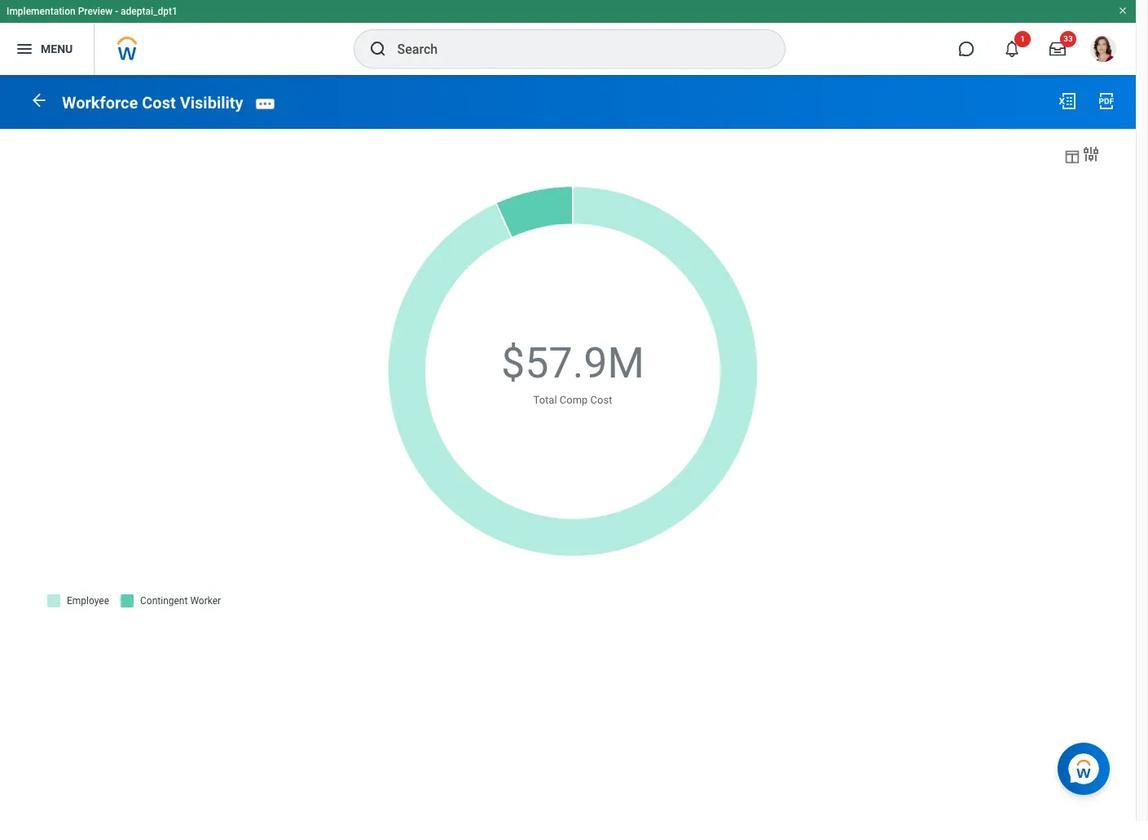Task type: describe. For each thing, give the bounding box(es) containing it.
-
[[115, 6, 118, 17]]

cost inside $57.9m total comp cost
[[591, 394, 613, 406]]

profile logan mcneil image
[[1091, 36, 1117, 65]]

preview
[[78, 6, 113, 17]]

configure and view chart data image down export to excel image
[[1064, 147, 1082, 165]]

notifications large image
[[1005, 41, 1021, 57]]

search image
[[368, 39, 388, 59]]

workforce cost visibility
[[62, 93, 244, 112]]

implementation
[[7, 6, 76, 17]]

33 button
[[1040, 31, 1077, 67]]



Task type: locate. For each thing, give the bounding box(es) containing it.
comp
[[560, 394, 588, 406]]

close environment banner image
[[1119, 6, 1129, 15]]

implementation preview -   adeptai_dpt1
[[7, 6, 178, 17]]

previous page image
[[29, 90, 49, 110]]

workforce cost visibility link
[[62, 93, 244, 112]]

$57.9m total comp cost
[[502, 339, 645, 406]]

workforce
[[62, 93, 138, 112]]

cost right comp
[[591, 394, 613, 406]]

33
[[1064, 34, 1074, 43]]

1
[[1021, 34, 1026, 43]]

$57.9m button
[[502, 335, 647, 392]]

cost
[[142, 93, 176, 112], [591, 394, 613, 406]]

menu
[[41, 42, 73, 55]]

1 vertical spatial cost
[[591, 394, 613, 406]]

justify image
[[15, 39, 34, 59]]

0 vertical spatial cost
[[142, 93, 176, 112]]

configure and view chart data image
[[1082, 144, 1102, 164], [1064, 147, 1082, 165]]

1 button
[[995, 31, 1031, 67]]

cost left visibility
[[142, 93, 176, 112]]

$57.9m main content
[[0, 75, 1137, 635]]

inbox large image
[[1050, 41, 1067, 57]]

view printable version (pdf) image
[[1098, 91, 1117, 111]]

$57.9m
[[502, 339, 645, 388]]

menu button
[[0, 23, 94, 75]]

visibility
[[180, 93, 244, 112]]

1 horizontal spatial cost
[[591, 394, 613, 406]]

menu banner
[[0, 0, 1137, 75]]

total
[[534, 394, 557, 406]]

configure and view chart data image down view printable version (pdf) icon
[[1082, 144, 1102, 164]]

0 horizontal spatial cost
[[142, 93, 176, 112]]

Search Workday  search field
[[398, 31, 751, 67]]

adeptai_dpt1
[[121, 6, 178, 17]]

export to excel image
[[1058, 91, 1078, 111]]



Task type: vqa. For each thing, say whether or not it's contained in the screenshot.
Dashboard
no



